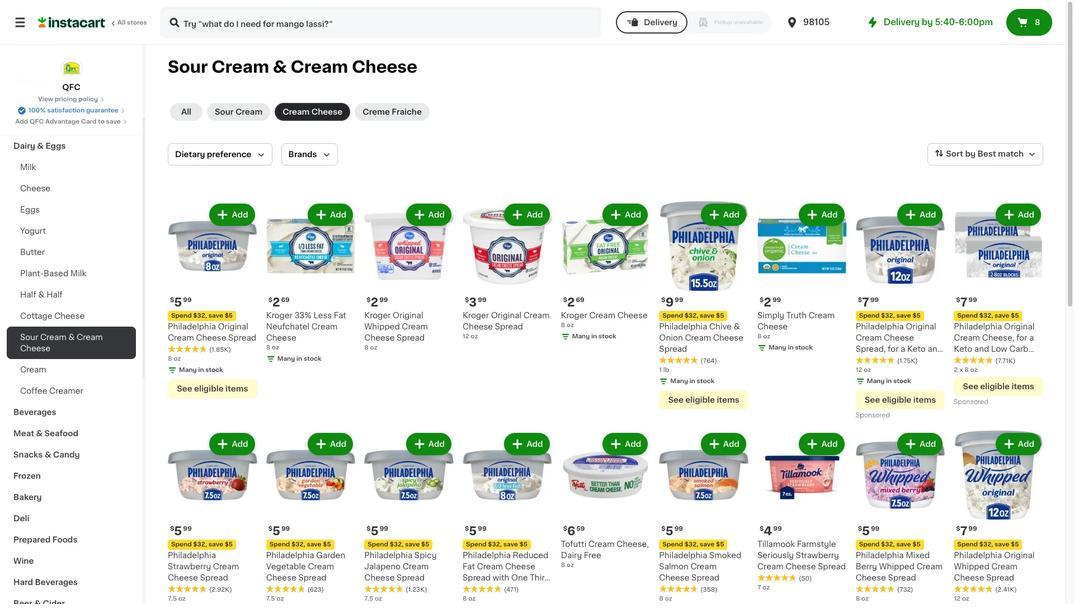 Task type: vqa. For each thing, say whether or not it's contained in the screenshot.
each (est.)
no



Task type: locate. For each thing, give the bounding box(es) containing it.
1 horizontal spatial all
[[181, 108, 191, 116]]

1 horizontal spatial dairy
[[561, 552, 582, 560]]

99 up salmon
[[675, 526, 683, 532]]

original inside philadelphia original whipped cream cheese spread
[[1004, 552, 1035, 560]]

philadelphia original cream cheese spread, for a keto and low carb lifestyle
[[856, 323, 943, 364]]

2 horizontal spatial 7.5
[[364, 596, 373, 602]]

save up philadelphia original cream cheese, for a keto and low carb lifestyle
[[995, 313, 1009, 319]]

produce
[[13, 121, 48, 129]]

add for kroger original cream cheese spread
[[527, 211, 543, 219]]

0 vertical spatial for
[[1017, 334, 1027, 342]]

1 horizontal spatial qfc
[[62, 83, 80, 91]]

butter
[[20, 248, 45, 256]]

cream inside 'kroger 33% less fat neufchatel cream cheese 8 oz'
[[311, 323, 338, 330]]

sour cream link
[[207, 103, 270, 121]]

milk down "dairy & eggs"
[[20, 163, 36, 171]]

by inside 'link'
[[922, 18, 933, 26]]

2 $ 2 99 from the left
[[367, 296, 388, 308]]

spend $32, save $5 for philadelphia reduced fat cream cheese spread with one third less fat
[[466, 542, 528, 548]]

cheese inside 'kroger 33% less fat neufchatel cream cheese 8 oz'
[[266, 334, 296, 342]]

1 vertical spatial 12 oz
[[954, 596, 969, 602]]

0 horizontal spatial carb
[[874, 356, 893, 364]]

add qfc advantage card to save link
[[15, 117, 127, 126]]

$32, for philadelphia garden vegetable cream cheese spread
[[291, 542, 305, 548]]

cheese inside simply truth cream cheese 8 oz
[[758, 323, 788, 330]]

cheese inside the philadelphia chive & onion cream cheese spread
[[713, 334, 743, 342]]

2 7.5 oz from the left
[[266, 596, 284, 602]]

items down (7.71k)
[[1012, 383, 1034, 390]]

philadelphia inside philadelphia original cream cheese, for a keto and low carb lifestyle
[[954, 323, 1002, 330]]

$32, up philadelphia strawberry cream cheese spread
[[193, 542, 207, 548]]

$ 7 99 up philadelphia original whipped cream cheese spread
[[956, 526, 977, 537]]

0 horizontal spatial dairy
[[13, 142, 35, 150]]

for inside philadelphia original cream cheese, for a keto and low carb lifestyle
[[1017, 334, 1027, 342]]

1 horizontal spatial strawberry
[[796, 552, 839, 560]]

best
[[978, 150, 996, 158]]

1 horizontal spatial cheese,
[[982, 334, 1015, 342]]

original inside the philadelphia original cream cheese spread
[[218, 323, 248, 330]]

qfc link
[[61, 58, 82, 93]]

3 7.5 oz from the left
[[364, 596, 382, 602]]

$ 5 99
[[170, 296, 192, 308], [170, 526, 192, 537], [465, 526, 487, 537], [268, 526, 290, 537], [367, 526, 388, 537], [661, 526, 683, 537], [858, 526, 880, 537]]

many in stock down 'kroger 33% less fat neufchatel cream cheese 8 oz'
[[277, 356, 321, 362]]

99 for philadelphia original whipped cream cheese spread
[[969, 526, 977, 532]]

see eligible items
[[963, 383, 1034, 390], [177, 385, 248, 393], [668, 396, 740, 404], [865, 396, 936, 404]]

1 horizontal spatial delivery
[[884, 18, 920, 26]]

items for philadelphia original cream cheese spread, for a keto and low carb lifestyle
[[913, 396, 936, 404]]

0 horizontal spatial and
[[928, 345, 943, 353]]

2 for kroger original whipped cream cheese spread
[[371, 296, 378, 308]]

spread inside philadelphia garden vegetable cream cheese spread
[[298, 574, 326, 582]]

spend $32, save $5
[[171, 313, 233, 319], [663, 313, 724, 319], [859, 313, 921, 319], [957, 313, 1019, 319], [171, 542, 233, 548], [466, 542, 528, 548], [269, 542, 331, 548], [368, 542, 429, 548], [663, 542, 724, 548], [859, 542, 921, 548], [957, 542, 1019, 548]]

philadelphia up (2.41k)
[[954, 552, 1002, 560]]

original for kroger original cream cheese spread 12 oz
[[491, 311, 522, 319]]

2 horizontal spatial 7.5 oz
[[364, 596, 382, 602]]

0 vertical spatial less
[[314, 311, 332, 319]]

0 horizontal spatial sour cream & cream cheese
[[20, 333, 103, 352]]

5 for philadelphia smoked salmon cream cheese spread
[[666, 526, 673, 537]]

1 horizontal spatial eggs
[[46, 142, 66, 150]]

chive
[[709, 323, 732, 330]]

0 vertical spatial carb
[[1009, 345, 1029, 353]]

philadelphia up jalapeno
[[364, 552, 412, 560]]

0 horizontal spatial strawberry
[[168, 563, 211, 571]]

cheese inside philadelphia original whipped cream cheese spread
[[954, 574, 984, 582]]

product group
[[168, 201, 257, 398], [266, 201, 355, 366], [364, 201, 454, 352], [463, 201, 552, 341], [561, 201, 650, 343], [659, 201, 749, 409], [758, 201, 847, 355], [856, 201, 945, 422], [954, 201, 1043, 408], [168, 431, 257, 604], [266, 431, 355, 604], [364, 431, 454, 604], [463, 431, 552, 604], [561, 431, 650, 570], [659, 431, 749, 604], [758, 431, 847, 593], [856, 431, 945, 604], [954, 431, 1043, 604]]

add button for kroger cream cheese
[[604, 205, 647, 225]]

see eligible items for spread,
[[865, 396, 936, 404]]

cream inside philadelphia garden vegetable cream cheese spread
[[308, 563, 334, 571]]

deli link
[[7, 508, 136, 529]]

see inside product group
[[668, 396, 684, 404]]

0 horizontal spatial lifestyle
[[895, 356, 929, 364]]

spend $32, save $5 up philadelphia garden vegetable cream cheese spread
[[269, 542, 331, 548]]

8 oz down berry
[[856, 596, 869, 602]]

add for philadelphia smoked salmon cream cheese spread
[[723, 440, 740, 448]]

stock
[[599, 333, 616, 339], [795, 344, 813, 351], [304, 356, 321, 362], [205, 367, 223, 373], [697, 378, 715, 384], [893, 378, 911, 384]]

sour
[[168, 59, 208, 75], [215, 108, 234, 116], [20, 333, 38, 341]]

fat inside 'kroger 33% less fat neufchatel cream cheese 8 oz'
[[334, 311, 346, 319]]

$ inside $ 6 59
[[563, 526, 567, 532]]

many down 'onion'
[[670, 378, 688, 384]]

save up smoked
[[700, 542, 715, 548]]

0 horizontal spatial less
[[314, 311, 332, 319]]

$ 5 99 up the philadelphia original cream cheese spread
[[170, 296, 192, 308]]

$5 up mixed
[[913, 542, 921, 548]]

1 $ 2 99 from the left
[[760, 296, 781, 308]]

0 horizontal spatial low
[[856, 356, 872, 364]]

$5 inside product group
[[716, 313, 724, 319]]

4 kroger from the left
[[561, 311, 587, 319]]

beverages down coffee
[[13, 408, 56, 416]]

dietary preference
[[175, 151, 252, 158]]

1 horizontal spatial half
[[47, 291, 63, 299]]

7 down seriously
[[758, 585, 761, 591]]

$ 7 99
[[858, 296, 879, 308], [956, 296, 977, 308], [956, 526, 977, 537]]

see for philadelphia original cream cheese, for a keto and low carb lifestyle
[[963, 383, 979, 390]]

instacart logo image
[[38, 16, 105, 29]]

spread inside philadelphia smoked salmon cream cheese spread
[[692, 574, 720, 582]]

1 horizontal spatial lifestyle
[[954, 356, 988, 364]]

$ 2 69 up kroger cream cheese 8 oz
[[563, 296, 584, 308]]

7.5 oz down philadelphia strawberry cream cheese spread
[[168, 596, 186, 602]]

12 for philadelphia original cream cheese spread, for a keto and low carb lifestyle
[[856, 367, 862, 373]]

5 up philadelphia reduced fat cream cheese spread with one third less fat
[[469, 526, 477, 537]]

5 up vegetable
[[272, 526, 280, 537]]

philadelphia inside philadelphia original cream cheese spread, for a keto and low carb lifestyle
[[856, 323, 904, 330]]

kroger for spread
[[463, 311, 489, 319]]

items down (1.75k) on the right bottom of page
[[913, 396, 936, 404]]

99 right 4
[[773, 526, 782, 532]]

onion
[[659, 334, 683, 342]]

$ inside $ 9 99
[[661, 297, 666, 303]]

0 vertical spatial sponsored badge image
[[954, 399, 988, 405]]

save up reduced
[[503, 542, 518, 548]]

prepared
[[13, 536, 51, 544]]

(1.23k)
[[406, 587, 427, 593]]

cheese, inside tofutti cream cheese, dairy free 8 oz
[[617, 541, 649, 548]]

1 vertical spatial all
[[181, 108, 191, 116]]

1 half from the left
[[20, 291, 36, 299]]

cream inside 'philadelphia spicy jalapeno cream cheese spread'
[[403, 563, 429, 571]]

add for kroger original whipped cream cheese spread
[[428, 211, 445, 219]]

dietary preference button
[[168, 143, 272, 166]]

$32, up philadelphia reduced fat cream cheese spread with one third less fat
[[488, 542, 502, 548]]

a
[[1029, 334, 1034, 342], [901, 345, 905, 353]]

99 up philadelphia original cream cheese, for a keto and low carb lifestyle
[[969, 297, 977, 303]]

cream inside philadelphia smoked salmon cream cheese spread
[[691, 563, 717, 571]]

philadelphia inside philadelphia reduced fat cream cheese spread with one third less fat
[[463, 552, 511, 560]]

save inside product group
[[700, 313, 715, 319]]

$ 7 99 up spread, at the right bottom of the page
[[858, 296, 879, 308]]

sour cream & cream cheese inside sour cream & cream cheese link
[[20, 333, 103, 352]]

1 horizontal spatial sour cream & cream cheese
[[168, 59, 417, 75]]

$5 up the philadelphia original cream cheese spread
[[225, 313, 233, 319]]

1 vertical spatial qfc
[[30, 119, 44, 125]]

99 for philadelphia spicy jalapeno cream cheese spread
[[380, 526, 388, 532]]

1 vertical spatial sour
[[215, 108, 234, 116]]

& down cottage cheese link
[[68, 333, 75, 341]]

whipped inside philadelphia original whipped cream cheese spread
[[954, 563, 990, 571]]

milk right based
[[70, 270, 86, 278]]

delivery for delivery by 5:40-6:00pm
[[884, 18, 920, 26]]

1 horizontal spatial and
[[975, 345, 989, 353]]

1 horizontal spatial 7.5
[[266, 596, 275, 602]]

7 up spread, at the right bottom of the page
[[862, 296, 869, 308]]

1 horizontal spatial for
[[1017, 334, 1027, 342]]

2 horizontal spatial whipped
[[954, 563, 990, 571]]

$ 5 99 for philadelphia reduced fat cream cheese spread with one third less fat
[[465, 526, 487, 537]]

dairy down tofutti at the right
[[561, 552, 582, 560]]

$5 for philadelphia spicy jalapeno cream cheese spread
[[421, 542, 429, 548]]

$32, for philadelphia strawberry cream cheese spread
[[193, 542, 207, 548]]

0 horizontal spatial for
[[888, 345, 899, 353]]

1 horizontal spatial fat
[[463, 563, 475, 571]]

2 $ 2 69 from the left
[[563, 296, 584, 308]]

$5 up philadelphia original whipped cream cheese spread
[[1011, 542, 1019, 548]]

$32, up the philadelphia original cream cheese spread
[[193, 313, 207, 319]]

8
[[1035, 18, 1040, 26], [561, 322, 565, 328], [758, 333, 762, 339], [266, 344, 270, 351], [364, 344, 369, 351], [168, 356, 172, 362], [965, 367, 969, 373], [561, 562, 565, 569], [463, 596, 467, 602], [659, 596, 663, 602], [856, 596, 860, 602]]

0 horizontal spatial a
[[901, 345, 905, 353]]

spread,
[[856, 345, 886, 353]]

3 kroger from the left
[[364, 311, 391, 319]]

thanksgiving link
[[7, 93, 136, 114]]

and inside philadelphia original cream cheese spread, for a keto and low carb lifestyle
[[928, 345, 943, 353]]

1 horizontal spatial 12
[[856, 367, 862, 373]]

99 inside $ 4 99
[[773, 526, 782, 532]]

original
[[491, 311, 522, 319], [393, 311, 423, 319], [218, 323, 248, 330], [906, 323, 936, 330], [1004, 323, 1035, 330], [1004, 552, 1035, 560]]

view pricing policy
[[38, 96, 98, 102]]

1 7.5 oz from the left
[[168, 596, 186, 602]]

1 horizontal spatial sour
[[168, 59, 208, 75]]

5 up philadelphia strawberry cream cheese spread
[[174, 526, 182, 537]]

0 horizontal spatial keto
[[907, 345, 926, 353]]

spend $32, save $5 for philadelphia smoked salmon cream cheese spread
[[663, 542, 724, 548]]

1 horizontal spatial low
[[991, 345, 1007, 353]]

2 and from the left
[[975, 345, 989, 353]]

milk
[[20, 163, 36, 171], [70, 270, 86, 278]]

delivery button
[[616, 11, 688, 34]]

5 for philadelphia reduced fat cream cheese spread with one third less fat
[[469, 526, 477, 537]]

by
[[922, 18, 933, 26], [965, 150, 976, 158]]

coffee
[[20, 387, 47, 395]]

philadelphia inside the philadelphia chive & onion cream cheese spread
[[659, 323, 707, 330]]

sour down the cottage
[[20, 333, 38, 341]]

garden
[[316, 552, 345, 560]]

stock down (764)
[[697, 378, 715, 384]]

and inside philadelphia original cream cheese, for a keto and low carb lifestyle
[[975, 345, 989, 353]]

1 $ 2 69 from the left
[[268, 296, 290, 308]]

98105
[[803, 18, 830, 26]]

strawberry up (2.92k)
[[168, 563, 211, 571]]

philadelphia original cream cheese, for a keto and low carb lifestyle
[[954, 323, 1035, 364]]

spend $32, save $5 for philadelphia original cream cheese spread
[[171, 313, 233, 319]]

spend for philadelphia mixed berry whipped cream cheese spread
[[859, 542, 880, 548]]

1 horizontal spatial 7.5 oz
[[266, 596, 284, 602]]

by inside field
[[965, 150, 976, 158]]

oz inside kroger original cream cheese spread 12 oz
[[471, 333, 478, 339]]

best match
[[978, 150, 1024, 158]]

stock down 'kroger 33% less fat neufchatel cream cheese 8 oz'
[[304, 356, 321, 362]]

$ 2 69 for kroger cream cheese
[[563, 296, 584, 308]]

cheese inside philadelphia original cream cheese spread, for a keto and low carb lifestyle
[[884, 334, 914, 342]]

1 lifestyle from the left
[[895, 356, 929, 364]]

in
[[591, 333, 597, 339], [788, 344, 794, 351], [297, 356, 302, 362], [198, 367, 204, 373], [690, 378, 695, 384], [886, 378, 892, 384]]

2 69 from the left
[[576, 297, 584, 303]]

0 vertical spatial eggs
[[46, 142, 66, 150]]

99 up 'kroger original whipped cream cheese spread 8 oz'
[[379, 297, 388, 303]]

1 horizontal spatial $ 2 69
[[563, 296, 584, 308]]

tillamook farmstyle seriously strawberry cream cheese spread
[[758, 541, 846, 571]]

2 for simply truth cream cheese
[[764, 296, 771, 308]]

$5 up philadelphia original cream cheese spread, for a keto and low carb lifestyle
[[913, 313, 921, 319]]

sort by
[[946, 150, 976, 158]]

qfc up 'view pricing policy' link on the top of the page
[[62, 83, 80, 91]]

99 right 3
[[478, 297, 486, 303]]

0 horizontal spatial qfc
[[30, 119, 44, 125]]

5 up berry
[[862, 526, 870, 537]]

strawberry down farmstyle
[[796, 552, 839, 560]]

0 horizontal spatial all
[[117, 20, 125, 26]]

philadelphia inside philadelphia garden vegetable cream cheese spread
[[266, 552, 314, 560]]

$5 up spicy
[[421, 542, 429, 548]]

69 up kroger cream cheese 8 oz
[[576, 297, 584, 303]]

$32,
[[193, 313, 207, 319], [685, 313, 698, 319], [881, 313, 895, 319], [979, 313, 993, 319], [193, 542, 207, 548], [488, 542, 502, 548], [291, 542, 305, 548], [390, 542, 404, 548], [685, 542, 698, 548], [881, 542, 895, 548], [979, 542, 993, 548]]

Best match Sort by field
[[928, 143, 1043, 166]]

8 oz down the philadelphia original cream cheese spread
[[168, 356, 181, 362]]

cream inside philadelphia original whipped cream cheese spread
[[992, 563, 1018, 571]]

oz inside kroger cream cheese 8 oz
[[567, 322, 574, 328]]

add for kroger 33% less fat neufchatel cream cheese
[[330, 211, 347, 219]]

eligible down (7.71k)
[[980, 383, 1010, 390]]

spread inside philadelphia strawberry cream cheese spread
[[200, 574, 228, 582]]

99 inside $ 3 99
[[478, 297, 486, 303]]

0 vertical spatial by
[[922, 18, 933, 26]]

philadelphia original cream cheese spread
[[168, 323, 256, 342]]

spend up philadelphia strawberry cream cheese spread
[[171, 542, 192, 548]]

$32, for philadelphia original cream cheese spread, for a keto and low carb lifestyle
[[881, 313, 895, 319]]

2 horizontal spatial 12
[[954, 596, 961, 602]]

many in stock down simply truth cream cheese 8 oz
[[769, 344, 813, 351]]

by left 5:40-
[[922, 18, 933, 26]]

0 horizontal spatial milk
[[20, 163, 36, 171]]

1 vertical spatial eggs
[[20, 206, 40, 214]]

spread inside the philadelphia original cream cheese spread
[[228, 334, 256, 342]]

99 up simply
[[773, 297, 781, 303]]

$5 for philadelphia original cream cheese spread
[[225, 313, 233, 319]]

$32, for philadelphia original whipped cream cheese spread
[[979, 542, 993, 548]]

simply truth cream cheese 8 oz
[[758, 311, 835, 339]]

beverages link
[[7, 402, 136, 423]]

$ 9 99
[[661, 296, 683, 308]]

$32, inside product group
[[685, 313, 698, 319]]

1 horizontal spatial 69
[[576, 297, 584, 303]]

5 up the philadelphia original cream cheese spread
[[174, 296, 182, 308]]

philadelphia for philadelphia spicy jalapeno cream cheese spread
[[364, 552, 412, 560]]

foods
[[52, 536, 77, 544]]

spend for philadelphia original cream cheese spread
[[171, 313, 192, 319]]

$5 for philadelphia garden vegetable cream cheese spread
[[323, 542, 331, 548]]

philadelphia for philadelphia chive & onion cream cheese spread
[[659, 323, 707, 330]]

0 vertical spatial fat
[[334, 311, 346, 319]]

hard beverages
[[13, 579, 78, 586]]

1 keto from the left
[[907, 345, 926, 353]]

8 oz
[[168, 356, 181, 362], [463, 596, 476, 602], [659, 596, 672, 602], [856, 596, 869, 602]]

philadelphia chive & onion cream cheese spread
[[659, 323, 743, 353]]

99 inside $ 9 99
[[675, 297, 683, 303]]

delivery by 5:40-6:00pm link
[[866, 16, 993, 29]]

all stores
[[117, 20, 147, 26]]

save for philadelphia smoked salmon cream cheese spread
[[700, 542, 715, 548]]

philadelphia original whipped cream cheese spread
[[954, 552, 1035, 582]]

1 horizontal spatial $ 2 99
[[760, 296, 781, 308]]

creme fraiche
[[363, 108, 422, 116]]

cottage
[[20, 312, 52, 320]]

save for philadelphia reduced fat cream cheese spread with one third less fat
[[503, 542, 518, 548]]

$5 for philadelphia chive & onion cream cheese spread
[[716, 313, 724, 319]]

philadelphia up vegetable
[[266, 552, 314, 560]]

oz inside 'kroger original whipped cream cheese spread 8 oz'
[[370, 344, 377, 351]]

12 inside kroger original cream cheese spread 12 oz
[[463, 333, 469, 339]]

2 keto from the left
[[954, 345, 973, 353]]

cheese inside philadelphia strawberry cream cheese spread
[[168, 574, 198, 582]]

coffee creamer link
[[7, 380, 136, 402]]

& inside the philadelphia chive & onion cream cheese spread
[[734, 323, 740, 330]]

$ 7 99 for philadelphia original cream cheese, for a keto and low carb lifestyle
[[956, 296, 977, 308]]

cheese inside 'kroger original whipped cream cheese spread 8 oz'
[[364, 334, 395, 342]]

original inside 'kroger original whipped cream cheese spread 8 oz'
[[393, 311, 423, 319]]

2 7.5 from the left
[[266, 596, 275, 602]]

save up philadelphia strawberry cream cheese spread
[[209, 542, 223, 548]]

1 vertical spatial a
[[901, 345, 905, 353]]

tofutti
[[561, 541, 586, 548]]

spend $32, save $5 for philadelphia spicy jalapeno cream cheese spread
[[368, 542, 429, 548]]

beverages inside the beverages link
[[13, 408, 56, 416]]

see for philadelphia original cream cheese spread
[[177, 385, 192, 393]]

product group containing 9
[[659, 201, 749, 409]]

sour up all link
[[168, 59, 208, 75]]

cheese inside the sour cream & cream cheese
[[20, 345, 50, 352]]

original for philadelphia original cream cheese, for a keto and low carb lifestyle
[[1004, 323, 1035, 330]]

1 7.5 from the left
[[168, 596, 177, 602]]

sour inside 'link'
[[215, 108, 234, 116]]

philadelphia inside 'philadelphia spicy jalapeno cream cheese spread'
[[364, 552, 412, 560]]

$ 5 99 up philadelphia strawberry cream cheese spread
[[170, 526, 192, 537]]

spend $32, save $5 up philadelphia reduced fat cream cheese spread with one third less fat
[[466, 542, 528, 548]]

1 vertical spatial for
[[888, 345, 899, 353]]

spend down $ 9 99
[[663, 313, 683, 319]]

spend
[[171, 313, 192, 319], [663, 313, 683, 319], [859, 313, 880, 319], [957, 313, 978, 319], [171, 542, 192, 548], [466, 542, 487, 548], [269, 542, 290, 548], [368, 542, 388, 548], [663, 542, 683, 548], [859, 542, 880, 548], [957, 542, 978, 548]]

99
[[183, 297, 192, 303], [478, 297, 486, 303], [773, 297, 781, 303], [379, 297, 388, 303], [675, 297, 683, 303], [870, 297, 879, 303], [969, 297, 977, 303], [183, 526, 192, 532], [478, 526, 487, 532], [773, 526, 782, 532], [281, 526, 290, 532], [380, 526, 388, 532], [675, 526, 683, 532], [871, 526, 880, 532], [969, 526, 977, 532]]

99 for philadelphia chive & onion cream cheese spread
[[675, 297, 683, 303]]

2 up simply
[[764, 296, 771, 308]]

philadelphia inside philadelphia original whipped cream cheese spread
[[954, 552, 1002, 560]]

0 vertical spatial a
[[1029, 334, 1034, 342]]

59
[[577, 526, 585, 532]]

1 horizontal spatial milk
[[70, 270, 86, 278]]

sponsored badge image
[[954, 399, 988, 405], [856, 412, 890, 419]]

0 vertical spatial strawberry
[[796, 552, 839, 560]]

original for kroger original whipped cream cheese spread 8 oz
[[393, 311, 423, 319]]

eligible
[[980, 383, 1010, 390], [194, 385, 224, 393], [686, 396, 715, 404], [882, 396, 912, 404]]

save for philadelphia original whipped cream cheese spread
[[995, 542, 1009, 548]]

(471)
[[504, 587, 519, 593]]

2 horizontal spatial sour
[[215, 108, 234, 116]]

7 for philadelphia original whipped cream cheese spread
[[960, 526, 968, 537]]

1 vertical spatial less
[[463, 585, 481, 593]]

0 horizontal spatial half
[[20, 291, 36, 299]]

$ 7 99 for philadelphia original cream cheese spread, for a keto and low carb lifestyle
[[858, 296, 879, 308]]

a inside philadelphia original cream cheese, for a keto and low carb lifestyle
[[1029, 334, 1034, 342]]

2 kroger from the left
[[266, 311, 293, 319]]

1 vertical spatial sour cream & cream cheese
[[20, 333, 103, 352]]

sour cream & cream cheese down cottage cheese
[[20, 333, 103, 352]]

69 for cream
[[576, 297, 584, 303]]

all for all stores
[[117, 20, 125, 26]]

1 vertical spatial 12
[[856, 367, 862, 373]]

low
[[991, 345, 1007, 353], [856, 356, 872, 364]]

whipped for philadelphia
[[954, 563, 990, 571]]

5 up jalapeno
[[371, 526, 379, 537]]

0 horizontal spatial 12
[[463, 333, 469, 339]]

3 7.5 from the left
[[364, 596, 373, 602]]

see eligible items down (764)
[[668, 396, 740, 404]]

0 vertical spatial beverages
[[13, 408, 56, 416]]

7.5 down jalapeno
[[364, 596, 373, 602]]

6:00pm
[[959, 18, 993, 26]]

less inside 'kroger 33% less fat neufchatel cream cheese 8 oz'
[[314, 311, 332, 319]]

smoked
[[709, 552, 741, 560]]

kroger inside kroger original cream cheese spread 12 oz
[[463, 311, 489, 319]]

cheese inside philadelphia smoked salmon cream cheese spread
[[659, 574, 690, 582]]

0 horizontal spatial $ 2 69
[[268, 296, 290, 308]]

see eligible items inside product group
[[668, 396, 740, 404]]

$ 5 99 up berry
[[858, 526, 880, 537]]

$32, up philadelphia original cream cheese, for a keto and low carb lifestyle
[[979, 313, 993, 319]]

spend $32, save $5 up the philadelphia chive & onion cream cheese spread
[[663, 313, 724, 319]]

items for philadelphia original cream cheese spread
[[225, 385, 248, 393]]

low up (7.71k)
[[991, 345, 1007, 353]]

spend $32, save $5 for philadelphia original cream cheese, for a keto and low carb lifestyle
[[957, 313, 1019, 319]]

oz inside simply truth cream cheese 8 oz
[[763, 333, 771, 339]]

5 for philadelphia original cream cheese spread
[[174, 296, 182, 308]]

1 vertical spatial fat
[[463, 563, 475, 571]]

see for philadelphia original cream cheese spread, for a keto and low carb lifestyle
[[865, 396, 880, 404]]

philadelphia up (7.71k)
[[954, 323, 1002, 330]]

1 horizontal spatial keto
[[954, 345, 973, 353]]

1 69 from the left
[[281, 297, 290, 303]]

7 for philadelphia original cream cheese, for a keto and low carb lifestyle
[[960, 296, 968, 308]]

philadelphia inside philadelphia strawberry cream cheese spread
[[168, 552, 216, 560]]

cream inside philadelphia reduced fat cream cheese spread with one third less fat
[[477, 563, 503, 571]]

2 vertical spatial sour
[[20, 333, 38, 341]]

eggs
[[46, 142, 66, 150], [20, 206, 40, 214]]

low down spread, at the right bottom of the page
[[856, 356, 872, 364]]

sour cream & cream cheese
[[168, 59, 417, 75], [20, 333, 103, 352]]

0 vertical spatial 12 oz
[[856, 367, 871, 373]]

None search field
[[160, 7, 601, 38]]

$ 4 99
[[760, 526, 782, 537]]

add button for philadelphia smoked salmon cream cheese spread
[[702, 434, 745, 454]]

sour cream & cream cheese up cream cheese link
[[168, 59, 417, 75]]

$ 5 99 up philadelphia reduced fat cream cheese spread with one third less fat
[[465, 526, 487, 537]]

add button for philadelphia spicy jalapeno cream cheese spread
[[407, 434, 450, 454]]

1 vertical spatial cheese,
[[617, 541, 649, 548]]

half
[[20, 291, 36, 299], [47, 291, 63, 299]]

0 horizontal spatial fat
[[334, 311, 346, 319]]

by for delivery
[[922, 18, 933, 26]]

0 vertical spatial all
[[117, 20, 125, 26]]

carb down spread, at the right bottom of the page
[[874, 356, 893, 364]]

0 horizontal spatial 7.5 oz
[[168, 596, 186, 602]]

eligible inside product group
[[686, 396, 715, 404]]

99 for philadelphia mixed berry whipped cream cheese spread
[[871, 526, 880, 532]]

beverages
[[13, 408, 56, 416], [35, 579, 78, 586]]

save
[[106, 119, 121, 125], [209, 313, 223, 319], [700, 313, 715, 319], [896, 313, 911, 319], [995, 313, 1009, 319], [209, 542, 223, 548], [503, 542, 518, 548], [307, 542, 322, 548], [405, 542, 420, 548], [700, 542, 715, 548], [896, 542, 911, 548], [995, 542, 1009, 548]]

2 lifestyle from the left
[[954, 356, 988, 364]]

spend $32, save $5 up philadelphia smoked salmon cream cheese spread
[[663, 542, 724, 548]]

sort
[[946, 150, 963, 158]]

a inside philadelphia original cream cheese spread, for a keto and low carb lifestyle
[[901, 345, 905, 353]]

1 horizontal spatial carb
[[1009, 345, 1029, 353]]

add button for kroger 33% less fat neufchatel cream cheese
[[309, 205, 352, 225]]

0 horizontal spatial whipped
[[364, 323, 400, 330]]

spend up spread, at the right bottom of the page
[[859, 313, 880, 319]]

1 horizontal spatial 12 oz
[[954, 596, 969, 602]]

kroger inside kroger cream cheese 8 oz
[[561, 311, 587, 319]]

7
[[862, 296, 869, 308], [960, 296, 968, 308], [960, 526, 968, 537], [758, 585, 761, 591]]

sour right all link
[[215, 108, 234, 116]]

1 vertical spatial dairy
[[561, 552, 582, 560]]

see eligible items down (1.75k) on the right bottom of page
[[865, 396, 936, 404]]

spicy
[[414, 552, 437, 560]]

oz
[[567, 322, 574, 328], [471, 333, 478, 339], [763, 333, 771, 339], [272, 344, 279, 351], [370, 344, 377, 351], [174, 356, 181, 362], [864, 367, 871, 373], [970, 367, 978, 373], [567, 562, 574, 569], [763, 585, 770, 591], [178, 596, 186, 602], [468, 596, 476, 602], [277, 596, 284, 602], [375, 596, 382, 602], [665, 596, 672, 602], [862, 596, 869, 602], [962, 596, 969, 602]]

fat
[[334, 311, 346, 319], [463, 563, 475, 571], [483, 585, 495, 593]]

0 vertical spatial low
[[991, 345, 1007, 353]]

original inside philadelphia original cream cheese, for a keto and low carb lifestyle
[[1004, 323, 1035, 330]]

spend $32, save $5 for philadelphia original whipped cream cheese spread
[[957, 542, 1019, 548]]

cream inside kroger original cream cheese spread 12 oz
[[524, 311, 550, 319]]

5 for philadelphia spicy jalapeno cream cheese spread
[[371, 526, 379, 537]]

philadelphia up salmon
[[659, 552, 707, 560]]

view
[[38, 96, 53, 102]]

1 horizontal spatial less
[[463, 585, 481, 593]]

product group containing 3
[[463, 201, 552, 341]]

many inside product group
[[670, 378, 688, 384]]

33%
[[294, 311, 312, 319]]

cream inside simply truth cream cheese 8 oz
[[809, 311, 835, 319]]

$ 6 59
[[563, 526, 585, 537]]

0 horizontal spatial sponsored badge image
[[856, 412, 890, 419]]

1 horizontal spatial a
[[1029, 334, 1034, 342]]

0 horizontal spatial by
[[922, 18, 933, 26]]

2 vertical spatial fat
[[483, 585, 495, 593]]

1 kroger from the left
[[463, 311, 489, 319]]

100% satisfaction guarantee button
[[17, 104, 125, 115]]

see eligible items button down (1.85k)
[[168, 379, 257, 398]]

see eligible items for spread
[[177, 385, 248, 393]]

1 vertical spatial by
[[965, 150, 976, 158]]

stock inside product group
[[697, 378, 715, 384]]

eggs up yogurt
[[20, 206, 40, 214]]

99 for philadelphia original cream cheese spread
[[183, 297, 192, 303]]

0 horizontal spatial 69
[[281, 297, 290, 303]]

items
[[1012, 383, 1034, 390], [225, 385, 248, 393], [717, 396, 740, 404], [913, 396, 936, 404]]

spend for philadelphia chive & onion cream cheese spread
[[663, 313, 683, 319]]

philadelphia for philadelphia reduced fat cream cheese spread with one third less fat
[[463, 552, 511, 560]]

$32, up philadelphia original whipped cream cheese spread
[[979, 542, 993, 548]]

12 for philadelphia original whipped cream cheese spread
[[954, 596, 961, 602]]

prepared foods link
[[7, 529, 136, 551]]

$5 up 'garden'
[[323, 542, 331, 548]]

see eligible items button for cream
[[659, 390, 749, 409]]

see eligible items button for for
[[954, 377, 1043, 396]]

(7.71k)
[[996, 358, 1016, 364]]

less inside philadelphia reduced fat cream cheese spread with one third less fat
[[463, 585, 481, 593]]

cream inside kroger cream cheese 8 oz
[[589, 311, 615, 319]]

0 horizontal spatial delivery
[[644, 18, 678, 26]]

add for philadelphia garden vegetable cream cheese spread
[[330, 440, 347, 448]]

1 lb
[[659, 367, 669, 373]]

0 vertical spatial sour cream & cream cheese
[[168, 59, 417, 75]]

4
[[764, 526, 772, 537]]

in down the philadelphia chive & onion cream cheese spread
[[690, 378, 695, 384]]

product group containing 6
[[561, 431, 650, 570]]

many in stock down (1.85k)
[[179, 367, 223, 373]]

keto inside philadelphia original cream cheese, for a keto and low carb lifestyle
[[954, 345, 973, 353]]

0 horizontal spatial 7.5
[[168, 596, 177, 602]]

2 vertical spatial 12
[[954, 596, 961, 602]]

0 horizontal spatial $ 2 99
[[367, 296, 388, 308]]

original inside philadelphia original cream cheese spread, for a keto and low carb lifestyle
[[906, 323, 936, 330]]

spend up the philadelphia original cream cheese spread
[[171, 313, 192, 319]]

1 horizontal spatial by
[[965, 150, 976, 158]]

2 up kroger cream cheese 8 oz
[[567, 296, 575, 308]]

1 horizontal spatial whipped
[[879, 563, 915, 571]]

add button for simply truth cream cheese
[[800, 205, 844, 225]]

kroger inside 'kroger 33% less fat neufchatel cream cheese 8 oz'
[[266, 311, 293, 319]]

0 horizontal spatial sour
[[20, 333, 38, 341]]

philadelphia up spread, at the right bottom of the page
[[856, 323, 904, 330]]

cheese inside "link"
[[20, 185, 50, 192]]

1 vertical spatial low
[[856, 356, 872, 364]]

$ 7 99 for philadelphia original whipped cream cheese spread
[[956, 526, 977, 537]]

6
[[567, 526, 575, 537]]

1 and from the left
[[928, 345, 943, 353]]

99 for philadelphia reduced fat cream cheese spread with one third less fat
[[478, 526, 487, 532]]



Task type: describe. For each thing, give the bounding box(es) containing it.
cream inside philadelphia original cream cheese spread, for a keto and low carb lifestyle
[[856, 334, 882, 342]]

preference
[[207, 151, 252, 158]]

low inside philadelphia original cream cheese, for a keto and low carb lifestyle
[[991, 345, 1007, 353]]

truth
[[786, 311, 807, 319]]

add button for kroger original whipped cream cheese spread
[[407, 205, 450, 225]]

cream cheese
[[283, 108, 343, 116]]

cheese inside kroger original cream cheese spread 12 oz
[[463, 323, 493, 330]]

spread inside philadelphia reduced fat cream cheese spread with one third less fat
[[463, 574, 491, 582]]

oz inside 'kroger 33% less fat neufchatel cream cheese 8 oz'
[[272, 344, 279, 351]]

many down kroger cream cheese 8 oz
[[572, 333, 590, 339]]

strawberry inside tillamook farmstyle seriously strawberry cream cheese spread
[[796, 552, 839, 560]]

cheese, inside philadelphia original cream cheese, for a keto and low carb lifestyle
[[982, 334, 1015, 342]]

whipped inside philadelphia mixed berry whipped cream cheese spread
[[879, 563, 915, 571]]

yogurt
[[20, 227, 46, 235]]

milk link
[[7, 157, 136, 178]]

many in stock down (764)
[[670, 378, 715, 384]]

seriously
[[758, 552, 794, 560]]

cream inside philadelphia original cream cheese, for a keto and low carb lifestyle
[[954, 334, 980, 342]]

yogurt link
[[7, 220, 136, 242]]

5:40-
[[935, 18, 959, 26]]

7.5 oz for philadelphia strawberry cream cheese spread
[[168, 596, 186, 602]]

satisfaction
[[47, 107, 85, 114]]

eggs link
[[7, 199, 136, 220]]

x
[[959, 367, 963, 373]]

add button for philadelphia garden vegetable cream cheese spread
[[309, 434, 352, 454]]

keto inside philadelphia original cream cheese spread, for a keto and low carb lifestyle
[[907, 345, 926, 353]]

& left candy
[[45, 451, 51, 459]]

sour cream & cream cheese link
[[7, 327, 136, 359]]

recipes link
[[7, 72, 136, 93]]

0 vertical spatial milk
[[20, 163, 36, 171]]

$32, for philadelphia mixed berry whipped cream cheese spread
[[881, 542, 895, 548]]

1 vertical spatial milk
[[70, 270, 86, 278]]

Search field
[[161, 8, 600, 37]]

prepared foods
[[13, 536, 77, 544]]

hard beverages link
[[7, 572, 136, 593]]

policy
[[78, 96, 98, 102]]

spread inside philadelphia mixed berry whipped cream cheese spread
[[888, 574, 916, 582]]

7.5 oz for philadelphia spicy jalapeno cream cheese spread
[[364, 596, 382, 602]]

dairy inside tofutti cream cheese, dairy free 8 oz
[[561, 552, 582, 560]]

$ 2 69 for kroger 33% less fat neufchatel cream cheese
[[268, 296, 290, 308]]

$ 5 99 for philadelphia mixed berry whipped cream cheese spread
[[858, 526, 880, 537]]

bakery link
[[7, 487, 136, 508]]

eligible for spread
[[194, 385, 224, 393]]

in down simply truth cream cheese 8 oz
[[788, 344, 794, 351]]

philadelphia for philadelphia original cream cheese, for a keto and low carb lifestyle
[[954, 323, 1002, 330]]

guarantee
[[86, 107, 119, 114]]

philadelphia smoked salmon cream cheese spread
[[659, 552, 741, 582]]

in down kroger cream cheese 8 oz
[[591, 333, 597, 339]]

many in stock down kroger cream cheese 8 oz
[[572, 333, 616, 339]]

spread inside 'philadelphia spicy jalapeno cream cheese spread'
[[397, 574, 425, 582]]

cheese inside philadelphia mixed berry whipped cream cheese spread
[[856, 574, 886, 582]]

7.5 for philadelphia strawberry cream cheese spread
[[168, 596, 177, 602]]

0 vertical spatial qfc
[[62, 83, 80, 91]]

meat & seafood
[[13, 430, 78, 438]]

meat & seafood link
[[7, 423, 136, 444]]

cheese inside kroger cream cheese 8 oz
[[617, 311, 648, 319]]

half & half
[[20, 291, 63, 299]]

$5 for philadelphia original whipped cream cheese spread
[[1011, 542, 1019, 548]]

(2.92k)
[[209, 587, 232, 593]]

stock down kroger cream cheese 8 oz
[[599, 333, 616, 339]]

cheese inside philadelphia garden vegetable cream cheese spread
[[266, 574, 296, 582]]

$ 5 99 for philadelphia smoked salmon cream cheese spread
[[661, 526, 683, 537]]

carb inside philadelphia original cream cheese, for a keto and low carb lifestyle
[[1009, 345, 1029, 353]]

12 oz for philadelphia original cream cheese spread, for a keto and low carb lifestyle
[[856, 367, 871, 373]]

sour cream
[[215, 108, 262, 116]]

$ 2 99 for kroger original whipped cream cheese spread
[[367, 296, 388, 308]]

one
[[511, 574, 528, 582]]

98105 button
[[785, 7, 853, 38]]

$5 for philadelphia smoked salmon cream cheese spread
[[716, 542, 724, 548]]

salmon
[[659, 563, 689, 571]]

tofutti cream cheese, dairy free 8 oz
[[561, 541, 649, 569]]

fraiche
[[392, 108, 422, 116]]

0 vertical spatial sour
[[168, 59, 208, 75]]

philadelphia strawberry cream cheese spread
[[168, 552, 239, 582]]

stock down (1.75k) on the right bottom of page
[[893, 378, 911, 384]]

kroger cream cheese 8 oz
[[561, 311, 648, 328]]

many down simply truth cream cheese 8 oz
[[769, 344, 786, 351]]

stock down simply truth cream cheese 8 oz
[[795, 344, 813, 351]]

stock down (1.85k)
[[205, 367, 223, 373]]

sponsored badge image for lifestyle
[[954, 399, 988, 405]]

with
[[493, 574, 509, 582]]

add for kroger cream cheese
[[625, 211, 641, 219]]

stores
[[127, 20, 147, 26]]

spend for philadelphia reduced fat cream cheese spread with one third less fat
[[466, 542, 487, 548]]

plant-based milk
[[20, 270, 86, 278]]

2 half from the left
[[47, 291, 63, 299]]

see eligible items for for
[[963, 383, 1034, 390]]

match
[[998, 150, 1024, 158]]

lists
[[31, 39, 51, 46]]

original for philadelphia original cream cheese spread, for a keto and low carb lifestyle
[[906, 323, 936, 330]]

all link
[[170, 103, 203, 121]]

8 inside tofutti cream cheese, dairy free 8 oz
[[561, 562, 565, 569]]

save right to
[[106, 119, 121, 125]]

vegetable
[[266, 563, 306, 571]]

see for philadelphia chive & onion cream cheese spread
[[668, 396, 684, 404]]

in down philadelphia original cream cheese spread, for a keto and low carb lifestyle
[[886, 378, 892, 384]]

(732)
[[897, 587, 913, 593]]

cream inside tofutti cream cheese, dairy free 8 oz
[[588, 541, 615, 548]]

product group containing 4
[[758, 431, 847, 593]]

$5 for philadelphia reduced fat cream cheese spread with one third less fat
[[520, 542, 528, 548]]

cream inside the philadelphia original cream cheese spread
[[168, 334, 194, 342]]

many in stock down (1.75k) on the right bottom of page
[[867, 378, 911, 384]]

spread inside tillamook farmstyle seriously strawberry cream cheese spread
[[818, 563, 846, 571]]

$32, for philadelphia smoked salmon cream cheese spread
[[685, 542, 698, 548]]

spend for philadelphia original cream cheese spread, for a keto and low carb lifestyle
[[859, 313, 880, 319]]

add for philadelphia mixed berry whipped cream cheese spread
[[920, 440, 936, 448]]

spend $32, save $5 for philadelphia original cream cheese spread, for a keto and low carb lifestyle
[[859, 313, 921, 319]]

lifestyle inside philadelphia original cream cheese, for a keto and low carb lifestyle
[[954, 356, 988, 364]]

brands button
[[281, 143, 338, 166]]

recipes
[[13, 78, 46, 86]]

add button for tillamook farmstyle seriously strawberry cream cheese spread
[[800, 434, 844, 454]]

wine
[[13, 557, 34, 565]]

& up cream cheese link
[[273, 59, 287, 75]]

cream inside philadelphia mixed berry whipped cream cheese spread
[[917, 563, 943, 571]]

for inside philadelphia original cream cheese spread, for a keto and low carb lifestyle
[[888, 345, 899, 353]]

5 for philadelphia mixed berry whipped cream cheese spread
[[862, 526, 870, 537]]

add for simply truth cream cheese
[[822, 211, 838, 219]]

add for tillamook farmstyle seriously strawberry cream cheese spread
[[822, 440, 838, 448]]

philadelphia spicy jalapeno cream cheese spread
[[364, 552, 437, 582]]

coffee creamer
[[20, 387, 83, 395]]

meat
[[13, 430, 34, 438]]

cream link
[[7, 359, 136, 380]]

oz inside tofutti cream cheese, dairy free 8 oz
[[567, 562, 574, 569]]

(623)
[[308, 587, 324, 593]]

cheese inside tillamook farmstyle seriously strawberry cream cheese spread
[[786, 563, 816, 571]]

lb
[[663, 367, 669, 373]]

8 inside kroger cream cheese 8 oz
[[561, 322, 565, 328]]

& down "produce"
[[37, 142, 44, 150]]

8 inside 'kroger original whipped cream cheese spread 8 oz'
[[364, 344, 369, 351]]

$ inside $ 4 99
[[760, 526, 764, 532]]

creme
[[363, 108, 390, 116]]

creme fraiche link
[[355, 103, 430, 121]]

low inside philadelphia original cream cheese spread, for a keto and low carb lifestyle
[[856, 356, 872, 364]]

dairy & eggs
[[13, 142, 66, 150]]

add for philadelphia strawberry cream cheese spread
[[232, 440, 248, 448]]

$ inside $ 3 99
[[465, 297, 469, 303]]

2 for kroger 33% less fat neufchatel cream cheese
[[272, 296, 280, 308]]

many down 'neufchatel'
[[277, 356, 295, 362]]

snacks
[[13, 451, 43, 459]]

0 horizontal spatial eggs
[[20, 206, 40, 214]]

0 vertical spatial dairy
[[13, 142, 35, 150]]

spread inside the philadelphia chive & onion cream cheese spread
[[659, 345, 687, 353]]

many down the philadelphia original cream cheese spread
[[179, 367, 197, 373]]

based
[[44, 270, 68, 278]]

lifestyle inside philadelphia original cream cheese spread, for a keto and low carb lifestyle
[[895, 356, 929, 364]]

8 inside "button"
[[1035, 18, 1040, 26]]

see eligible items button for spread
[[168, 379, 257, 398]]

(358)
[[701, 587, 718, 593]]

eligible for cream
[[686, 396, 715, 404]]

$32, for philadelphia reduced fat cream cheese spread with one third less fat
[[488, 542, 502, 548]]

philadelphia for philadelphia smoked salmon cream cheese spread
[[659, 552, 707, 560]]

5 for philadelphia strawberry cream cheese spread
[[174, 526, 182, 537]]

cream inside tillamook farmstyle seriously strawberry cream cheese spread
[[758, 563, 784, 571]]

add button for philadelphia original whipped cream cheese spread
[[997, 434, 1040, 454]]

lists link
[[7, 31, 136, 54]]

hard
[[13, 579, 33, 586]]

save for philadelphia chive & onion cream cheese spread
[[700, 313, 715, 319]]

8 oz for philadelphia reduced fat cream cheese spread with one third less fat
[[463, 596, 476, 602]]

$32, for philadelphia original cream cheese spread
[[193, 313, 207, 319]]

delivery by 5:40-6:00pm
[[884, 18, 993, 26]]

$5 for philadelphia mixed berry whipped cream cheese spread
[[913, 542, 921, 548]]

spend $32, save $5 for philadelphia chive & onion cream cheese spread
[[663, 313, 724, 319]]

in inside product group
[[690, 378, 695, 384]]

bakery
[[13, 493, 42, 501]]

cheese inside the philadelphia original cream cheese spread
[[196, 334, 226, 342]]

philadelphia mixed berry whipped cream cheese spread
[[856, 552, 943, 582]]

& right 'meat'
[[36, 430, 43, 438]]

2 horizontal spatial fat
[[483, 585, 495, 593]]

add for philadelphia spicy jalapeno cream cheese spread
[[428, 440, 445, 448]]

cheese inside philadelphia reduced fat cream cheese spread with one third less fat
[[505, 563, 535, 571]]

(1.85k)
[[209, 347, 231, 353]]

butter link
[[7, 242, 136, 263]]

beverages inside 'hard beverages' link
[[35, 579, 78, 586]]

kroger for cheese
[[364, 311, 391, 319]]

thanksgiving
[[13, 100, 67, 107]]

7.5 oz for philadelphia garden vegetable cream cheese spread
[[266, 596, 284, 602]]

all for all
[[181, 108, 191, 116]]

spend $32, save $5 for philadelphia garden vegetable cream cheese spread
[[269, 542, 331, 548]]

spend for philadelphia garden vegetable cream cheese spread
[[269, 542, 290, 548]]

spend $32, save $5 for philadelphia strawberry cream cheese spread
[[171, 542, 233, 548]]

8 inside simply truth cream cheese 8 oz
[[758, 333, 762, 339]]

save for philadelphia original cream cheese spread
[[209, 313, 223, 319]]

spread inside kroger original cream cheese spread 12 oz
[[495, 323, 523, 330]]

8 inside 'kroger 33% less fat neufchatel cream cheese 8 oz'
[[266, 344, 270, 351]]

spend for philadelphia spicy jalapeno cream cheese spread
[[368, 542, 388, 548]]

cream inside the philadelphia chive & onion cream cheese spread
[[685, 334, 711, 342]]

sponsored badge image for carb
[[856, 412, 890, 419]]

service type group
[[616, 11, 772, 34]]

card
[[81, 119, 96, 125]]

7.5 for philadelphia spicy jalapeno cream cheese spread
[[364, 596, 373, 602]]

many down spread, at the right bottom of the page
[[867, 378, 885, 384]]

7.5 for philadelphia garden vegetable cream cheese spread
[[266, 596, 275, 602]]

7 for philadelphia original cream cheese spread, for a keto and low carb lifestyle
[[862, 296, 869, 308]]

save for philadelphia mixed berry whipped cream cheese spread
[[896, 542, 911, 548]]

cream inside 'kroger original whipped cream cheese spread 8 oz'
[[402, 323, 428, 330]]

& up the cottage
[[38, 291, 45, 299]]

2 left x
[[954, 367, 958, 373]]

cheese link
[[7, 178, 136, 199]]

8 oz for philadelphia mixed berry whipped cream cheese spread
[[856, 596, 869, 602]]

mixed
[[906, 552, 930, 560]]

candy
[[53, 451, 80, 459]]

cheese inside 'philadelphia spicy jalapeno cream cheese spread'
[[364, 574, 395, 582]]

100%
[[29, 107, 46, 114]]

7 inside product group
[[758, 585, 761, 591]]

strawberry inside philadelphia strawberry cream cheese spread
[[168, 563, 211, 571]]

snacks & candy
[[13, 451, 80, 459]]

all stores link
[[38, 7, 148, 38]]

8 oz for philadelphia original cream cheese spread
[[168, 356, 181, 362]]

items for philadelphia chive & onion cream cheese spread
[[717, 396, 740, 404]]

spread inside 'kroger original whipped cream cheese spread 8 oz'
[[397, 334, 425, 342]]

cream inside 'link'
[[235, 108, 262, 116]]

carb inside philadelphia original cream cheese spread, for a keto and low carb lifestyle
[[874, 356, 893, 364]]

99 for philadelphia garden vegetable cream cheese spread
[[281, 526, 290, 532]]

(50)
[[799, 576, 812, 582]]

9
[[666, 296, 674, 308]]

add button for kroger original cream cheese spread
[[505, 205, 549, 225]]

third
[[530, 574, 550, 582]]

delivery for delivery
[[644, 18, 678, 26]]

7 oz
[[758, 585, 770, 591]]

half & half link
[[7, 284, 136, 305]]

2 x 8 oz
[[954, 367, 978, 373]]

frozen link
[[7, 465, 136, 487]]

$ 2 99 for simply truth cream cheese
[[760, 296, 781, 308]]

cream inside philadelphia strawberry cream cheese spread
[[213, 563, 239, 571]]

in down the philadelphia original cream cheese spread
[[198, 367, 204, 373]]

philadelphia for philadelphia strawberry cream cheese spread
[[168, 552, 216, 560]]

99 for philadelphia original cream cheese spread, for a keto and low carb lifestyle
[[870, 297, 879, 303]]

whipped for kroger
[[364, 323, 400, 330]]

seafood
[[44, 430, 78, 438]]

5 for philadelphia garden vegetable cream cheese spread
[[272, 526, 280, 537]]

in down 'kroger 33% less fat neufchatel cream cheese 8 oz'
[[297, 356, 302, 362]]

add button for tofutti cream cheese, dairy free
[[604, 434, 647, 454]]

frozen
[[13, 472, 41, 480]]

save for philadelphia original cream cheese, for a keto and low carb lifestyle
[[995, 313, 1009, 319]]

qfc logo image
[[61, 58, 82, 79]]

spread inside philadelphia original whipped cream cheese spread
[[986, 574, 1014, 582]]



